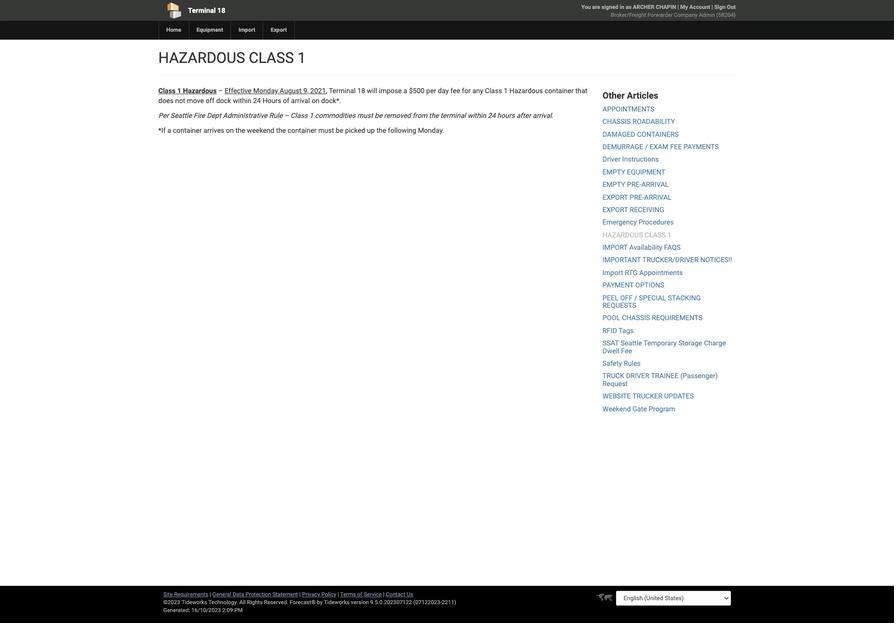 Task type: vqa. For each thing, say whether or not it's contained in the screenshot.
Any external container damage noticed on dock during delivery to a street truck or at the out-gate lockdown area should be reported to the Trouble Window prior to exiting the terminal with the container. on the top of page
no



Task type: locate. For each thing, give the bounding box(es) containing it.
0 horizontal spatial of
[[283, 97, 289, 105]]

1 vertical spatial within
[[468, 112, 486, 119]]

within inside , terminal 18 will impose a $500 per day fee for any class 1 hazardous container that does not move off dock within 24 hours of arrival on dock*.
[[233, 97, 251, 105]]

fee
[[451, 87, 460, 95]]

per
[[426, 87, 436, 95]]

terminal up 'dock*.'
[[329, 87, 356, 95]]

the right from on the top left of the page
[[429, 112, 439, 119]]

1 horizontal spatial 18
[[358, 87, 365, 95]]

1 horizontal spatial hazardous
[[603, 231, 643, 239]]

class inside , terminal 18 will impose a $500 per day fee for any class 1 hazardous container that does not move off dock within 24 hours of arrival on dock*.
[[485, 87, 502, 95]]

hazardous down equipment link
[[158, 49, 245, 66]]

export receiving link
[[603, 206, 664, 214]]

1 vertical spatial import
[[603, 269, 623, 277]]

rule
[[269, 112, 283, 119]]

0 vertical spatial export
[[603, 193, 628, 201]]

monday.
[[418, 126, 444, 134]]

2 horizontal spatial class
[[485, 87, 502, 95]]

dept
[[207, 112, 221, 119]]

containers
[[637, 130, 679, 138]]

chassis roadability link
[[603, 118, 675, 126]]

1 up faqs
[[668, 231, 672, 239]]

arrival
[[642, 181, 669, 188], [644, 193, 672, 201]]

truck
[[603, 372, 625, 380]]

terminal up equipment
[[188, 6, 216, 14]]

export
[[271, 27, 287, 33]]

of
[[283, 97, 289, 105], [357, 591, 362, 598]]

arrival.
[[533, 112, 554, 119]]

18 left will
[[358, 87, 365, 95]]

0 vertical spatial a
[[404, 87, 407, 95]]

emergency
[[603, 218, 637, 226]]

2 horizontal spatial container
[[545, 87, 574, 95]]

1 vertical spatial arrival
[[644, 193, 672, 201]]

contact us link
[[386, 591, 413, 598]]

1 vertical spatial of
[[357, 591, 362, 598]]

home link
[[158, 21, 189, 40]]

the right up
[[377, 126, 386, 134]]

chassis up damaged
[[603, 118, 631, 126]]

storage
[[679, 339, 703, 347]]

class down the procedures at the top of the page
[[645, 231, 666, 239]]

0 vertical spatial of
[[283, 97, 289, 105]]

1
[[298, 49, 306, 66], [177, 87, 181, 95], [504, 87, 508, 95], [310, 112, 313, 119], [668, 231, 672, 239]]

hazardous down emergency
[[603, 231, 643, 239]]

1 horizontal spatial must
[[357, 112, 373, 119]]

commodities
[[315, 112, 356, 119]]

off
[[206, 97, 215, 105]]

1 vertical spatial be
[[336, 126, 343, 134]]

0 vertical spatial within
[[233, 97, 251, 105]]

must
[[357, 112, 373, 119], [318, 126, 334, 134]]

seattle down "tags" on the bottom of page
[[621, 339, 642, 347]]

within down class 1 hazardous – effective monday august 9, 2021
[[233, 97, 251, 105]]

terminal
[[188, 6, 216, 14], [329, 87, 356, 95]]

of down the august
[[283, 97, 289, 105]]

1 vertical spatial must
[[318, 126, 334, 134]]

pre- down empty equipment link
[[627, 181, 642, 188]]

18 inside , terminal 18 will impose a $500 per day fee for any class 1 hazardous container that does not move off dock within 24 hours of arrival on dock*.
[[358, 87, 365, 95]]

arrives
[[204, 126, 224, 134]]

arrival down equipment
[[642, 181, 669, 188]]

terms
[[340, 591, 356, 598]]

stacking
[[668, 294, 701, 302]]

program
[[649, 405, 676, 413]]

options
[[636, 281, 665, 289]]

the down administrative
[[236, 126, 245, 134]]

1 horizontal spatial hazardous
[[510, 87, 543, 95]]

must up up
[[357, 112, 373, 119]]

updates
[[664, 392, 694, 400]]

1 horizontal spatial a
[[404, 87, 407, 95]]

of up version
[[357, 591, 362, 598]]

0 horizontal spatial import
[[239, 27, 255, 33]]

1 up the not
[[177, 87, 181, 95]]

import inside the other articles appointments chassis roadability damaged containers demurrage / exam fee payments driver instructions empty equipment empty pre-arrival export pre-arrival export receiving emergency procedures hazardous class 1 import availability faqs important trucker/driver notices!! import rtg appointments payment options peel off / special stacking requests pool chassis requirements rfid tags ssat seattle temporary storage charge dwell fee safety rules truck driver trainee (passenger) request website trucker updates weekend gate program
[[603, 269, 623, 277]]

broker/freight
[[611, 12, 647, 18]]

0 vertical spatial seattle
[[170, 112, 192, 119]]

1 horizontal spatial terminal
[[329, 87, 356, 95]]

driver instructions link
[[603, 155, 659, 163]]

appointments link
[[603, 105, 655, 113]]

0 horizontal spatial must
[[318, 126, 334, 134]]

container down arrival
[[288, 126, 317, 134]]

– up dock
[[218, 87, 223, 95]]

1 up hours
[[504, 87, 508, 95]]

within
[[233, 97, 251, 105], [468, 112, 486, 119]]

class up does
[[158, 87, 176, 95]]

any
[[473, 87, 483, 95]]

0 horizontal spatial class
[[249, 49, 294, 66]]

0 horizontal spatial terminal
[[188, 6, 216, 14]]

2 hazardous from the left
[[510, 87, 543, 95]]

1 vertical spatial –
[[284, 112, 289, 119]]

/ left exam
[[645, 143, 648, 151]]

terminal inside terminal 18 link
[[188, 6, 216, 14]]

0 vertical spatial class
[[249, 49, 294, 66]]

sign out link
[[715, 4, 736, 10]]

trucker
[[633, 392, 663, 400]]

requests
[[603, 301, 637, 309]]

empty down empty equipment link
[[603, 181, 626, 188]]

on right arrives
[[226, 126, 234, 134]]

tideworks
[[324, 599, 350, 606]]

from
[[413, 112, 427, 119]]

appointments
[[640, 269, 683, 277]]

1 export from the top
[[603, 193, 628, 201]]

container down fire
[[173, 126, 202, 134]]

1 vertical spatial hazardous
[[603, 231, 643, 239]]

home
[[166, 27, 181, 33]]

chapin
[[656, 4, 676, 10]]

for
[[462, 87, 471, 95]]

0 horizontal spatial class
[[158, 87, 176, 95]]

1 vertical spatial 18
[[358, 87, 365, 95]]

(58204)
[[717, 12, 736, 18]]

terminal inside , terminal 18 will impose a $500 per day fee for any class 1 hazardous container that does not move off dock within 24 hours of arrival on dock*.
[[329, 87, 356, 95]]

chassis up "tags" on the bottom of page
[[622, 314, 650, 322]]

must down commodities
[[318, 126, 334, 134]]

0 horizontal spatial /
[[635, 294, 638, 302]]

0 vertical spatial /
[[645, 143, 648, 151]]

1 horizontal spatial of
[[357, 591, 362, 598]]

import up hazardous class 1
[[239, 27, 255, 33]]

0 vertical spatial terminal
[[188, 6, 216, 14]]

signed
[[602, 4, 619, 10]]

1 vertical spatial empty
[[603, 181, 626, 188]]

rfid
[[603, 327, 617, 335]]

–
[[218, 87, 223, 95], [284, 112, 289, 119]]

rfid tags link
[[603, 327, 634, 335]]

0 vertical spatial –
[[218, 87, 223, 95]]

other
[[603, 90, 625, 101]]

seattle down the not
[[170, 112, 192, 119]]

tags
[[619, 327, 634, 335]]

within right terminal on the top
[[468, 112, 486, 119]]

©2023 tideworks
[[163, 599, 207, 606]]

impose
[[379, 87, 402, 95]]

website trucker updates link
[[603, 392, 694, 400]]

hazardous up after
[[510, 87, 543, 95]]

hazardous up move
[[183, 87, 217, 95]]

0 horizontal spatial hazardous
[[183, 87, 217, 95]]

0 vertical spatial 18
[[217, 6, 225, 14]]

other articles appointments chassis roadability damaged containers demurrage / exam fee payments driver instructions empty equipment empty pre-arrival export pre-arrival export receiving emergency procedures hazardous class 1 import availability faqs important trucker/driver notices!! import rtg appointments payment options peel off / special stacking requests pool chassis requirements rfid tags ssat seattle temporary storage charge dwell fee safety rules truck driver trainee (passenger) request website trucker updates weekend gate program
[[603, 90, 732, 413]]

be down commodities
[[336, 126, 343, 134]]

a left the "$500"
[[404, 87, 407, 95]]

/
[[645, 143, 648, 151], [635, 294, 638, 302]]

24 down monday
[[253, 97, 261, 105]]

on down 2021
[[312, 97, 320, 105]]

$500
[[409, 87, 425, 95]]

0 horizontal spatial a
[[167, 126, 171, 134]]

class right the any
[[485, 87, 502, 95]]

0 vertical spatial hazardous
[[158, 49, 245, 66]]

rtg
[[625, 269, 638, 277]]

gate
[[633, 405, 647, 413]]

that
[[576, 87, 588, 95]]

0 vertical spatial on
[[312, 97, 320, 105]]

1 vertical spatial export
[[603, 206, 628, 214]]

arrival up receiving
[[644, 193, 672, 201]]

import link
[[231, 21, 263, 40]]

1 horizontal spatial on
[[312, 97, 320, 105]]

ssat
[[603, 339, 619, 347]]

emergency procedures link
[[603, 218, 674, 226]]

be up up
[[375, 112, 382, 119]]

1 horizontal spatial import
[[603, 269, 623, 277]]

export up emergency
[[603, 206, 628, 214]]

import up payment
[[603, 269, 623, 277]]

24 left hours
[[488, 112, 496, 119]]

0 vertical spatial empty
[[603, 168, 626, 176]]

1 vertical spatial seattle
[[621, 339, 642, 347]]

protection
[[246, 591, 271, 598]]

dwell
[[603, 347, 620, 355]]

0 horizontal spatial 24
[[253, 97, 261, 105]]

1 horizontal spatial /
[[645, 143, 648, 151]]

day
[[438, 87, 449, 95]]

requirements
[[174, 591, 208, 598]]

1 hazardous from the left
[[183, 87, 217, 95]]

effective
[[225, 87, 252, 95]]

articles
[[627, 90, 659, 101]]

my account link
[[681, 4, 710, 10]]

on inside , terminal 18 will impose a $500 per day fee for any class 1 hazardous container that does not move off dock within 24 hours of arrival on dock*.
[[312, 97, 320, 105]]

0 horizontal spatial within
[[233, 97, 251, 105]]

are
[[592, 4, 600, 10]]

the
[[429, 112, 439, 119], [236, 126, 245, 134], [276, 126, 286, 134], [377, 126, 386, 134]]

hazardous
[[158, 49, 245, 66], [603, 231, 643, 239]]

chassis
[[603, 118, 631, 126], [622, 314, 650, 322]]

class down arrival
[[291, 112, 308, 119]]

fee
[[621, 347, 632, 355]]

pre- down the empty pre-arrival link
[[630, 193, 644, 201]]

1 vertical spatial class
[[645, 231, 666, 239]]

1 horizontal spatial seattle
[[621, 339, 642, 347]]

export link
[[263, 21, 294, 40]]

the down rule
[[276, 126, 286, 134]]

in
[[620, 4, 625, 10]]

1 horizontal spatial class
[[645, 231, 666, 239]]

export
[[603, 193, 628, 201], [603, 206, 628, 214]]

a right *if
[[167, 126, 171, 134]]

move
[[187, 97, 204, 105]]

dock
[[216, 97, 231, 105]]

site requirements link
[[163, 591, 208, 598]]

1 vertical spatial terminal
[[329, 87, 356, 95]]

1 vertical spatial 24
[[488, 112, 496, 119]]

0 vertical spatial 24
[[253, 97, 261, 105]]

fee
[[670, 143, 682, 151]]

0 vertical spatial must
[[357, 112, 373, 119]]

privacy
[[302, 591, 320, 598]]

generated:
[[163, 607, 190, 614]]

0 vertical spatial import
[[239, 27, 255, 33]]

0 horizontal spatial on
[[226, 126, 234, 134]]

equipment
[[627, 168, 666, 176]]

| up tideworks
[[338, 591, 339, 598]]

18 up equipment
[[217, 6, 225, 14]]

class down export link
[[249, 49, 294, 66]]

pool chassis requirements link
[[603, 314, 703, 322]]

/ right off
[[635, 294, 638, 302]]

2:09
[[222, 607, 233, 614]]

container left the that
[[545, 87, 574, 95]]

export up export receiving "link"
[[603, 193, 628, 201]]

picked
[[345, 126, 365, 134]]

24 inside , terminal 18 will impose a $500 per day fee for any class 1 hazardous container that does not move off dock within 24 hours of arrival on dock*.
[[253, 97, 261, 105]]

empty down driver
[[603, 168, 626, 176]]

– right rule
[[284, 112, 289, 119]]

1 horizontal spatial 24
[[488, 112, 496, 119]]

0 vertical spatial be
[[375, 112, 382, 119]]



Task type: describe. For each thing, give the bounding box(es) containing it.
by
[[317, 599, 323, 606]]

1 inside , terminal 18 will impose a $500 per day fee for any class 1 hazardous container that does not move off dock within 24 hours of arrival on dock*.
[[504, 87, 508, 95]]

administrative
[[223, 112, 267, 119]]

of inside "site requirements | general data protection statement | privacy policy | terms of service | contact us ©2023 tideworks technology. all rights reserved. forecast® by tideworks version 9.5.0.202307122 (07122023-2211) generated: 16/10/2023 2:09 pm"
[[357, 591, 362, 598]]

arrival
[[291, 97, 310, 105]]

16/10/2023
[[191, 607, 221, 614]]

rights
[[247, 599, 263, 606]]

demurrage
[[603, 143, 644, 151]]

august
[[280, 87, 302, 95]]

safety rules link
[[603, 359, 641, 367]]

terminal 18 link
[[158, 0, 390, 21]]

company
[[674, 12, 698, 18]]

0 horizontal spatial seattle
[[170, 112, 192, 119]]

demurrage / exam fee payments link
[[603, 143, 719, 151]]

*if a container arrives on the weekend the container must be picked up the following monday.
[[158, 126, 444, 134]]

payments
[[684, 143, 719, 151]]

1 empty from the top
[[603, 168, 626, 176]]

site
[[163, 591, 173, 598]]

export pre-arrival link
[[603, 193, 672, 201]]

terminal 18
[[188, 6, 225, 14]]

removed
[[384, 112, 411, 119]]

0 horizontal spatial hazardous
[[158, 49, 245, 66]]

1 horizontal spatial –
[[284, 112, 289, 119]]

0 vertical spatial chassis
[[603, 118, 631, 126]]

availability
[[630, 243, 663, 251]]

damaged containers link
[[603, 130, 679, 138]]

peel off / special stacking requests link
[[603, 294, 701, 309]]

1 up 9,
[[298, 49, 306, 66]]

does
[[158, 97, 174, 105]]

(passenger)
[[681, 372, 718, 380]]

import
[[603, 243, 628, 251]]

contact
[[386, 591, 405, 598]]

0 horizontal spatial 18
[[217, 6, 225, 14]]

1 vertical spatial a
[[167, 126, 171, 134]]

notices!!
[[701, 256, 732, 264]]

1 inside the other articles appointments chassis roadability damaged containers demurrage / exam fee payments driver instructions empty equipment empty pre-arrival export pre-arrival export receiving emergency procedures hazardous class 1 import availability faqs important trucker/driver notices!! import rtg appointments payment options peel off / special stacking requests pool chassis requirements rfid tags ssat seattle temporary storage charge dwell fee safety rules truck driver trainee (passenger) request website trucker updates weekend gate program
[[668, 231, 672, 239]]

1 vertical spatial pre-
[[630, 193, 644, 201]]

| left my
[[678, 4, 679, 10]]

1 horizontal spatial class
[[291, 112, 308, 119]]

0 vertical spatial arrival
[[642, 181, 669, 188]]

9.5.0.202307122
[[370, 599, 412, 606]]

2211)
[[442, 599, 456, 606]]

a inside , terminal 18 will impose a $500 per day fee for any class 1 hazardous container that does not move off dock within 24 hours of arrival on dock*.
[[404, 87, 407, 95]]

1 vertical spatial /
[[635, 294, 638, 302]]

2021
[[310, 87, 326, 95]]

class inside the other articles appointments chassis roadability damaged containers demurrage / exam fee payments driver instructions empty equipment empty pre-arrival export pre-arrival export receiving emergency procedures hazardous class 1 import availability faqs important trucker/driver notices!! import rtg appointments payment options peel off / special stacking requests pool chassis requirements rfid tags ssat seattle temporary storage charge dwell fee safety rules truck driver trainee (passenger) request website trucker updates weekend gate program
[[645, 231, 666, 239]]

*if
[[158, 126, 166, 134]]

1 horizontal spatial within
[[468, 112, 486, 119]]

| up 9.5.0.202307122
[[383, 591, 385, 598]]

pm
[[234, 607, 243, 614]]

hazardous inside the other articles appointments chassis roadability damaged containers demurrage / exam fee payments driver instructions empty equipment empty pre-arrival export pre-arrival export receiving emergency procedures hazardous class 1 import availability faqs important trucker/driver notices!! import rtg appointments payment options peel off / special stacking requests pool chassis requirements rfid tags ssat seattle temporary storage charge dwell fee safety rules truck driver trainee (passenger) request website trucker updates weekend gate program
[[603, 231, 643, 239]]

faqs
[[664, 243, 681, 251]]

special
[[639, 294, 666, 302]]

, terminal 18 will impose a $500 per day fee for any class 1 hazardous container that does not move off dock within 24 hours of arrival on dock*.
[[158, 87, 588, 105]]

trucker/driver
[[643, 256, 699, 264]]

technology.
[[208, 599, 238, 606]]

equipment
[[197, 27, 223, 33]]

container inside , terminal 18 will impose a $500 per day fee for any class 1 hazardous container that does not move off dock within 24 hours of arrival on dock*.
[[545, 87, 574, 95]]

of inside , terminal 18 will impose a $500 per day fee for any class 1 hazardous container that does not move off dock within 24 hours of arrival on dock*.
[[283, 97, 289, 105]]

weekend
[[247, 126, 275, 134]]

| left general
[[210, 591, 211, 598]]

statement
[[273, 591, 298, 598]]

seattle inside the other articles appointments chassis roadability damaged containers demurrage / exam fee payments driver instructions empty equipment empty pre-arrival export pre-arrival export receiving emergency procedures hazardous class 1 import availability faqs important trucker/driver notices!! import rtg appointments payment options peel off / special stacking requests pool chassis requirements rfid tags ssat seattle temporary storage charge dwell fee safety rules truck driver trainee (passenger) request website trucker updates weekend gate program
[[621, 339, 642, 347]]

reserved.
[[264, 599, 288, 606]]

,
[[326, 87, 327, 95]]

0 vertical spatial pre-
[[627, 181, 642, 188]]

| left sign on the top right of the page
[[712, 4, 713, 10]]

my
[[681, 4, 688, 10]]

weekend
[[603, 405, 631, 413]]

appointments
[[603, 105, 655, 113]]

version
[[351, 599, 369, 606]]

privacy policy link
[[302, 591, 336, 598]]

payment
[[603, 281, 634, 289]]

all
[[239, 599, 246, 606]]

will
[[367, 87, 377, 95]]

hazardous inside , terminal 18 will impose a $500 per day fee for any class 1 hazardous container that does not move off dock within 24 hours of arrival on dock*.
[[510, 87, 543, 95]]

terms of service link
[[340, 591, 382, 598]]

2 empty from the top
[[603, 181, 626, 188]]

forecast®
[[290, 599, 316, 606]]

following
[[388, 126, 416, 134]]

not
[[175, 97, 185, 105]]

0 horizontal spatial be
[[336, 126, 343, 134]]

hours
[[263, 97, 281, 105]]

data
[[233, 591, 244, 598]]

1 up '*if a container arrives on the weekend the container must be picked up the following monday.'
[[310, 112, 313, 119]]

off
[[620, 294, 633, 302]]

1 horizontal spatial container
[[288, 126, 317, 134]]

admin
[[699, 12, 715, 18]]

1 vertical spatial chassis
[[622, 314, 650, 322]]

9,
[[303, 87, 309, 95]]

weekend gate program link
[[603, 405, 676, 413]]

you are signed in as archer chapin | my account | sign out broker/freight forwarder company admin (58204)
[[582, 4, 736, 18]]

0 horizontal spatial container
[[173, 126, 202, 134]]

0 horizontal spatial –
[[218, 87, 223, 95]]

driver
[[603, 155, 621, 163]]

you
[[582, 4, 591, 10]]

hours
[[497, 112, 515, 119]]

out
[[727, 4, 736, 10]]

requirements
[[652, 314, 703, 322]]

1 vertical spatial on
[[226, 126, 234, 134]]

1 horizontal spatial be
[[375, 112, 382, 119]]

exam
[[650, 143, 669, 151]]

sign
[[715, 4, 726, 10]]

account
[[690, 4, 710, 10]]

empty equipment link
[[603, 168, 666, 176]]

procedures
[[639, 218, 674, 226]]

as
[[626, 4, 632, 10]]

up
[[367, 126, 375, 134]]

| up the 'forecast®'
[[299, 591, 301, 598]]

forwarder
[[648, 12, 673, 18]]

general data protection statement link
[[212, 591, 298, 598]]

2 export from the top
[[603, 206, 628, 214]]



